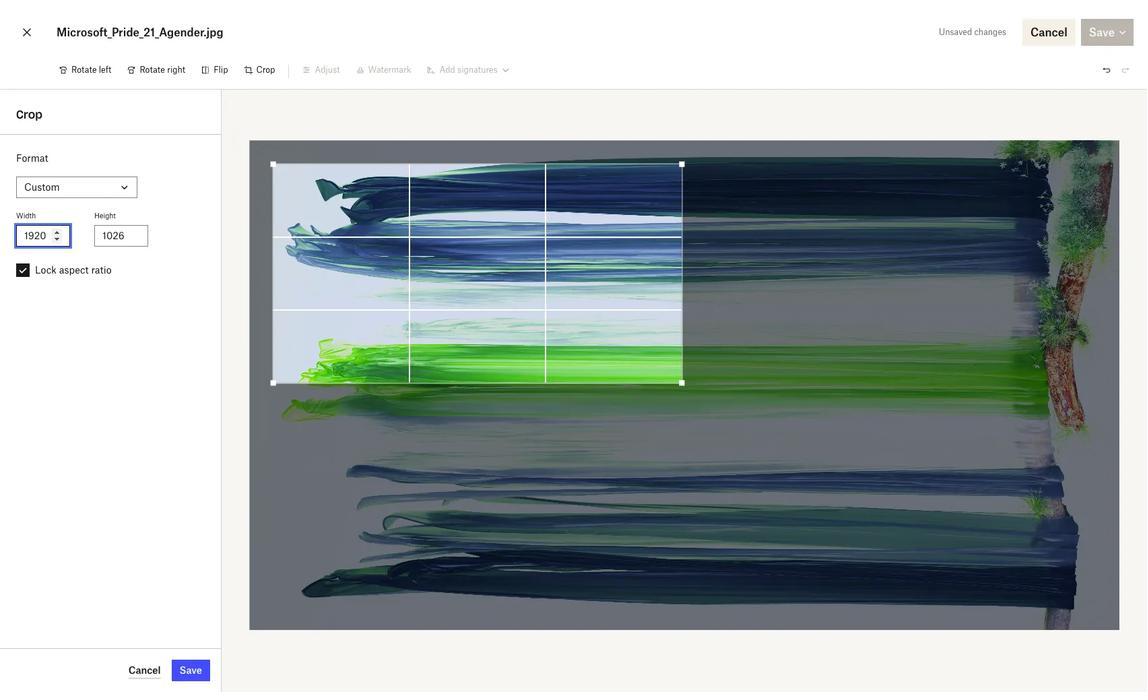 Task type: vqa. For each thing, say whether or not it's contained in the screenshot.
second rotate from the right
yes



Task type: describe. For each thing, give the bounding box(es) containing it.
custom
[[24, 181, 60, 193]]

lock
[[35, 264, 57, 276]]

rotate right button
[[120, 59, 194, 81]]

rotate left button
[[51, 59, 120, 81]]

save button
[[172, 660, 210, 681]]

1 vertical spatial crop
[[16, 108, 42, 121]]

left
[[99, 65, 111, 75]]

aspect
[[59, 264, 89, 276]]

Width number field
[[24, 228, 62, 243]]

1 vertical spatial cancel
[[128, 664, 161, 676]]

unsaved changes
[[939, 27, 1007, 37]]

changes
[[975, 27, 1007, 37]]

save
[[180, 664, 202, 676]]

height
[[94, 212, 116, 220]]

microsoft_pride_21_agender.jpg
[[57, 26, 223, 39]]

0 horizontal spatial cancel button
[[128, 662, 161, 679]]

right
[[167, 65, 185, 75]]

flip
[[214, 65, 228, 75]]

rotate for rotate left
[[71, 65, 97, 75]]

format
[[16, 152, 48, 164]]

width
[[16, 212, 36, 220]]

crop button
[[236, 59, 283, 81]]

unsaved
[[939, 27, 973, 37]]



Task type: locate. For each thing, give the bounding box(es) containing it.
Height number field
[[102, 228, 140, 243]]

rotate left
[[71, 65, 111, 75]]

1 rotate from the left
[[71, 65, 97, 75]]

1 horizontal spatial cancel
[[1031, 26, 1068, 39]]

close image
[[19, 22, 35, 43]]

0 vertical spatial cancel button
[[1023, 19, 1076, 46]]

rotate inside button
[[140, 65, 165, 75]]

1 horizontal spatial rotate
[[140, 65, 165, 75]]

crop
[[256, 65, 275, 75], [16, 108, 42, 121]]

lock aspect ratio
[[35, 264, 112, 276]]

crop inside button
[[256, 65, 275, 75]]

None field
[[0, 0, 104, 15]]

ratio
[[91, 264, 112, 276]]

rotate inside button
[[71, 65, 97, 75]]

crop right flip
[[256, 65, 275, 75]]

cancel button left save button
[[128, 662, 161, 679]]

cancel
[[1031, 26, 1068, 39], [128, 664, 161, 676]]

rotate right
[[140, 65, 185, 75]]

rotate left right
[[140, 65, 165, 75]]

flip button
[[194, 59, 236, 81]]

2 rotate from the left
[[140, 65, 165, 75]]

0 vertical spatial crop
[[256, 65, 275, 75]]

rotate
[[71, 65, 97, 75], [140, 65, 165, 75]]

cancel right changes at right
[[1031, 26, 1068, 39]]

rotate left left
[[71, 65, 97, 75]]

1 horizontal spatial cancel button
[[1023, 19, 1076, 46]]

0 horizontal spatial crop
[[16, 108, 42, 121]]

1 horizontal spatial crop
[[256, 65, 275, 75]]

cancel button
[[1023, 19, 1076, 46], [128, 662, 161, 679]]

cancel left save
[[128, 664, 161, 676]]

Format button
[[16, 177, 137, 198]]

0 vertical spatial cancel
[[1031, 26, 1068, 39]]

0 horizontal spatial cancel
[[128, 664, 161, 676]]

1 vertical spatial cancel button
[[128, 662, 161, 679]]

0 horizontal spatial rotate
[[71, 65, 97, 75]]

cancel button right changes at right
[[1023, 19, 1076, 46]]

crop up format
[[16, 108, 42, 121]]

rotate for rotate right
[[140, 65, 165, 75]]



